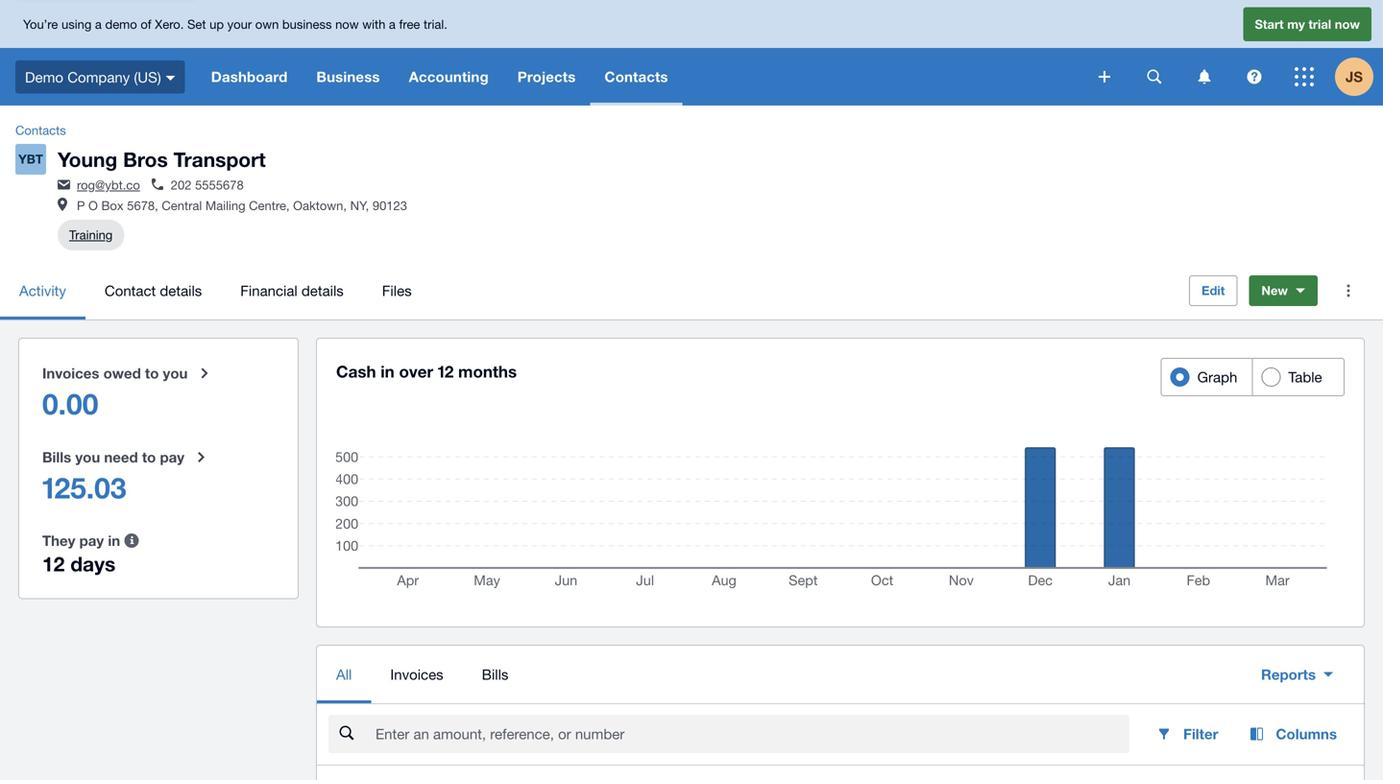 Task type: locate. For each thing, give the bounding box(es) containing it.
contacts right projects
[[605, 68, 668, 85]]

0 vertical spatial bills
[[42, 449, 71, 466]]

bills inside bills you need to pay 125.03
[[42, 449, 71, 466]]

you inside invoices owed to you 0.00
[[163, 365, 188, 382]]

js
[[1346, 68, 1363, 85]]

start my trial now
[[1255, 17, 1360, 31]]

in
[[381, 362, 395, 382]]

invoices up 0.00
[[42, 365, 99, 382]]

2 now from the left
[[1335, 17, 1360, 31]]

0 horizontal spatial bills
[[42, 449, 71, 466]]

0 vertical spatial you
[[163, 365, 188, 382]]

90123
[[373, 198, 407, 213]]

demo
[[25, 68, 63, 85]]

invoices inside invoices owed to you 0.00
[[42, 365, 99, 382]]

1 a from the left
[[95, 17, 102, 31]]

free
[[399, 17, 420, 31]]

0 vertical spatial menu
[[0, 262, 1174, 320]]

a left free
[[389, 17, 396, 31]]

bills right invoices button
[[482, 667, 509, 684]]

you're using a demo of xero. set up your own business now with a free trial.
[[23, 17, 447, 31]]

svg image right (us)
[[166, 76, 176, 80]]

accounting button
[[394, 48, 503, 106]]

business
[[282, 17, 332, 31]]

none radio containing 125.03
[[31, 435, 286, 518]]

start
[[1255, 17, 1284, 31]]

transport
[[173, 147, 266, 171]]

svg image
[[1147, 70, 1162, 84], [1198, 70, 1211, 84], [1247, 70, 1262, 84], [1099, 71, 1110, 83]]

you
[[163, 365, 188, 382], [75, 449, 100, 466]]

contacts for contacts popup button
[[605, 68, 668, 85]]

1 horizontal spatial contacts
[[605, 68, 668, 85]]

1 details from the left
[[160, 283, 202, 299]]

5555678
[[195, 178, 244, 193]]

p o box 5678, central mailing centre, oaktown, ny, 90123
[[77, 198, 407, 213]]

financial details button
[[221, 262, 363, 320]]

0 vertical spatial contacts
[[605, 68, 668, 85]]

now right trial
[[1335, 17, 1360, 31]]

over
[[399, 362, 433, 382]]

0 horizontal spatial contacts
[[15, 123, 66, 138]]

1 vertical spatial contacts
[[15, 123, 66, 138]]

1 horizontal spatial invoices
[[390, 667, 443, 684]]

0 horizontal spatial you
[[75, 449, 100, 466]]

0 vertical spatial to
[[145, 365, 159, 382]]

group
[[1161, 358, 1345, 397]]

bros
[[123, 147, 168, 171]]

financial details
[[240, 283, 344, 299]]

you up 125.03
[[75, 449, 100, 466]]

to inside bills you need to pay 125.03
[[142, 449, 156, 466]]

contacts inside contacts link
[[15, 123, 66, 138]]

invoices inside button
[[390, 667, 443, 684]]

up
[[209, 17, 224, 31]]

details inside button
[[302, 283, 344, 299]]

invoices
[[42, 365, 99, 382], [390, 667, 443, 684]]

details right contact at top
[[160, 283, 202, 299]]

details
[[160, 283, 202, 299], [302, 283, 344, 299]]

1 vertical spatial to
[[142, 449, 156, 466]]

0 horizontal spatial svg image
[[166, 76, 176, 80]]

own
[[255, 17, 279, 31]]

bills up 125.03
[[42, 449, 71, 466]]

you right owed
[[163, 365, 188, 382]]

to right owed
[[145, 365, 159, 382]]

using
[[61, 17, 92, 31]]

contacts inside contacts popup button
[[605, 68, 668, 85]]

banner
[[0, 0, 1383, 106]]

activity summary filters option group
[[19, 339, 298, 599]]

0 horizontal spatial now
[[335, 17, 359, 31]]

contacts for contacts link
[[15, 123, 66, 138]]

central
[[162, 198, 202, 213]]

columns
[[1276, 726, 1337, 744]]

set
[[187, 17, 206, 31]]

need
[[104, 449, 138, 466]]

contact details button
[[85, 262, 221, 320]]

1 horizontal spatial you
[[163, 365, 188, 382]]

files button
[[363, 262, 431, 320]]

reports button
[[1246, 656, 1349, 695]]

activity button
[[0, 262, 85, 320]]

bills
[[42, 449, 71, 466], [482, 667, 509, 684]]

cash in over 12 months
[[336, 362, 517, 382]]

a right using
[[95, 17, 102, 31]]

of
[[141, 17, 151, 31]]

a
[[95, 17, 102, 31], [389, 17, 396, 31]]

svg image left js
[[1295, 67, 1314, 86]]

your
[[227, 17, 252, 31]]

projects
[[518, 68, 576, 85]]

contacts up the ybt
[[15, 123, 66, 138]]

bills inside button
[[482, 667, 509, 684]]

1 horizontal spatial a
[[389, 17, 396, 31]]

my
[[1287, 17, 1305, 31]]

0 horizontal spatial details
[[160, 283, 202, 299]]

125.03
[[42, 471, 126, 505]]

invoices right all
[[390, 667, 443, 684]]

cash
[[336, 362, 376, 382]]

business button
[[302, 48, 394, 106]]

1 horizontal spatial bills
[[482, 667, 509, 684]]

training
[[69, 228, 113, 243]]

svg image
[[1295, 67, 1314, 86], [166, 76, 176, 80]]

pay
[[160, 449, 184, 466]]

contact
[[105, 283, 156, 299]]

None radio
[[31, 351, 286, 435], [31, 518, 286, 588], [31, 351, 286, 435]]

2 details from the left
[[302, 283, 344, 299]]

0 horizontal spatial a
[[95, 17, 102, 31]]

young
[[58, 147, 117, 171]]

1 vertical spatial invoices
[[390, 667, 443, 684]]

2 a from the left
[[389, 17, 396, 31]]

none radio inside activity summary filters option group
[[31, 435, 286, 518]]

to left pay in the bottom left of the page
[[142, 449, 156, 466]]

details right financial
[[302, 283, 344, 299]]

rog@ybt.co
[[77, 178, 140, 193]]

js button
[[1335, 48, 1383, 106]]

None radio
[[31, 435, 286, 518]]

0 vertical spatial invoices
[[42, 365, 99, 382]]

menu
[[0, 262, 1174, 320], [317, 647, 1231, 704]]

contacts
[[605, 68, 668, 85], [15, 123, 66, 138]]

now left with
[[335, 17, 359, 31]]

details inside button
[[160, 283, 202, 299]]

files
[[382, 283, 412, 299]]

contacts link
[[8, 121, 74, 140]]

oaktown,
[[293, 198, 347, 213]]

1 horizontal spatial details
[[302, 283, 344, 299]]

now
[[335, 17, 359, 31], [1335, 17, 1360, 31]]

1 vertical spatial bills
[[482, 667, 509, 684]]

graph
[[1198, 369, 1238, 386]]

trial.
[[424, 17, 447, 31]]

box
[[101, 198, 124, 213]]

1 vertical spatial menu
[[317, 647, 1231, 704]]

projects button
[[503, 48, 590, 106]]

young bros transport
[[58, 147, 266, 171]]

0 horizontal spatial invoices
[[42, 365, 99, 382]]

1 horizontal spatial now
[[1335, 17, 1360, 31]]

to
[[145, 365, 159, 382], [142, 449, 156, 466]]

1 vertical spatial you
[[75, 449, 100, 466]]



Task type: describe. For each thing, give the bounding box(es) containing it.
training button
[[69, 220, 113, 251]]

contact details
[[105, 283, 202, 299]]

columns button
[[1234, 716, 1353, 754]]

table
[[1289, 369, 1322, 386]]

invoices for invoices
[[390, 667, 443, 684]]

contacts button
[[590, 48, 683, 106]]

bills for bills you need to pay 125.03
[[42, 449, 71, 466]]

202 5555678
[[171, 178, 244, 193]]

xero.
[[155, 17, 184, 31]]

company
[[67, 68, 130, 85]]

0.00
[[42, 387, 98, 421]]

with
[[362, 17, 386, 31]]

email image
[[58, 180, 70, 190]]

Enter an amount, reference, or number field
[[374, 717, 1130, 753]]

to inside invoices owed to you 0.00
[[145, 365, 159, 382]]

1 now from the left
[[335, 17, 359, 31]]

group containing graph
[[1161, 358, 1345, 397]]

reports
[[1261, 667, 1316, 684]]

billing address image
[[58, 198, 67, 211]]

details for financial details
[[302, 283, 344, 299]]

accounting
[[409, 68, 489, 85]]

1 horizontal spatial svg image
[[1295, 67, 1314, 86]]

rog@ybt.co link
[[77, 178, 140, 193]]

filter button
[[1141, 716, 1234, 754]]

dashboard link
[[197, 48, 302, 106]]

you're
[[23, 17, 58, 31]]

(us)
[[134, 68, 161, 85]]

edit button
[[1189, 276, 1238, 307]]

trial
[[1309, 17, 1332, 31]]

dashboard
[[211, 68, 288, 85]]

mailing
[[205, 198, 245, 213]]

banner containing dashboard
[[0, 0, 1383, 106]]

invoices owed to you 0.00
[[42, 365, 188, 421]]

bills you need to pay 125.03
[[42, 449, 184, 505]]

12
[[438, 362, 454, 382]]

ny,
[[350, 198, 369, 213]]

new
[[1262, 284, 1288, 298]]

activity
[[19, 283, 66, 299]]

months
[[458, 362, 517, 382]]

menu containing activity
[[0, 262, 1174, 320]]

menu containing all
[[317, 647, 1231, 704]]

owed
[[103, 365, 141, 382]]

ybt
[[18, 152, 43, 167]]

phone number image
[[152, 179, 163, 190]]

demo company (us)
[[25, 68, 161, 85]]

p
[[77, 198, 85, 213]]

bills for bills
[[482, 667, 509, 684]]

financial
[[240, 283, 298, 299]]

filter
[[1184, 726, 1218, 744]]

business
[[316, 68, 380, 85]]

5678,
[[127, 198, 158, 213]]

none radio the average number of days between when invoices are issued and when they're paid
[[31, 518, 286, 588]]

all
[[336, 667, 352, 684]]

202
[[171, 178, 192, 193]]

demo
[[105, 17, 137, 31]]

you inside bills you need to pay 125.03
[[75, 449, 100, 466]]

invoices for invoices owed to you 0.00
[[42, 365, 99, 382]]

the average number of days between when invoices are issued and when they're paid image
[[113, 522, 151, 561]]

centre,
[[249, 198, 290, 213]]

invoices button
[[371, 647, 463, 704]]

svg image inside demo company (us) popup button
[[166, 76, 176, 80]]

demo company (us) button
[[0, 48, 197, 106]]

details for contact details
[[160, 283, 202, 299]]

o
[[88, 198, 98, 213]]

new button
[[1249, 276, 1318, 307]]

all button
[[317, 647, 371, 704]]

bills button
[[463, 647, 528, 704]]

actions menu image
[[1330, 272, 1368, 310]]

edit
[[1202, 284, 1225, 298]]



Task type: vqa. For each thing, say whether or not it's contained in the screenshot.
left svg icon
yes



